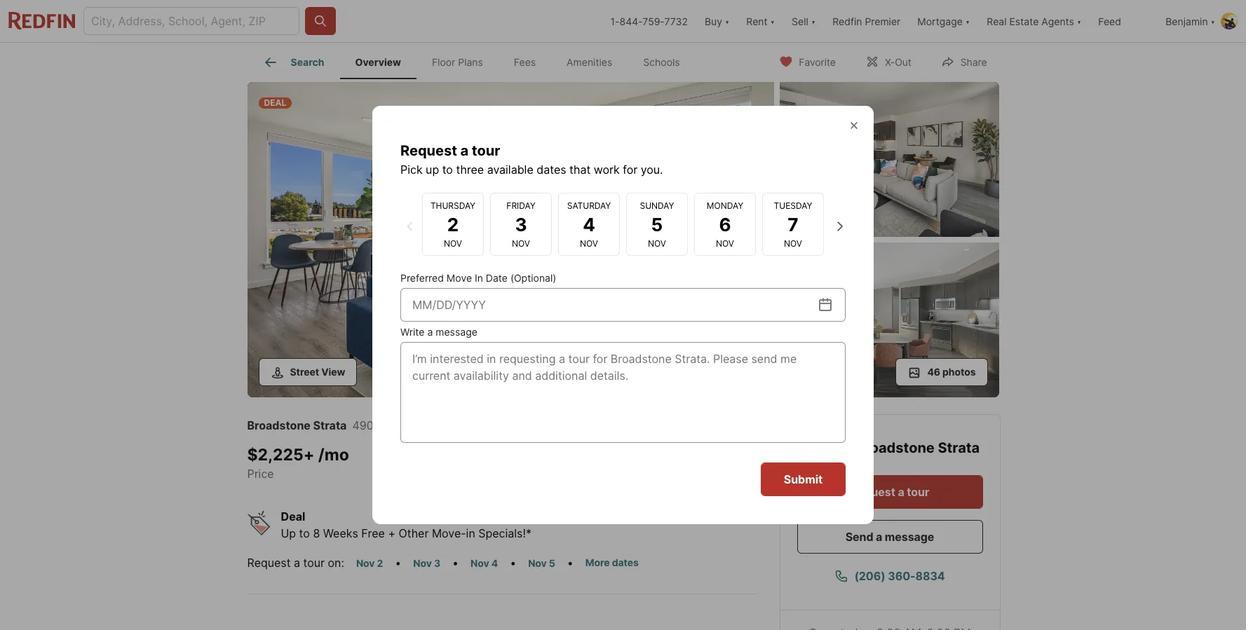 Task type: locate. For each thing, give the bounding box(es) containing it.
1 vertical spatial broadstone
[[856, 439, 935, 456]]

2
[[447, 214, 459, 235], [377, 557, 383, 569]]

5 inside nov 5 button
[[549, 557, 555, 569]]

0 horizontal spatial dates
[[537, 163, 566, 177]]

2 inside thursday 2 nov
[[447, 214, 459, 235]]

nov down saturday
[[580, 238, 598, 249]]

1 vertical spatial request
[[851, 485, 896, 499]]

a for request a tour
[[898, 485, 905, 499]]

0 vertical spatial request
[[401, 142, 457, 159]]

1 horizontal spatial 4
[[583, 214, 595, 235]]

360-
[[888, 569, 916, 583]]

dates right the 'more'
[[612, 557, 639, 569]]

to right "up"
[[442, 163, 453, 177]]

submit search image
[[314, 14, 328, 28]]

request down up
[[247, 556, 291, 570]]

0 horizontal spatial 2
[[377, 557, 383, 569]]

2 down free
[[377, 557, 383, 569]]

x-out button
[[854, 47, 924, 75]]

1 horizontal spatial broadstone
[[856, 439, 935, 456]]

1 vertical spatial message
[[885, 530, 935, 544]]

nov up (optional)
[[512, 238, 530, 249]]

dates left that
[[537, 163, 566, 177]]

nov down 7
[[784, 238, 802, 249]]

favorite
[[799, 56, 836, 68]]

nov inside saturday 4 nov
[[580, 238, 598, 249]]

5 for sunday
[[651, 214, 663, 235]]

that
[[570, 163, 591, 177]]

redfin premier button
[[824, 0, 909, 42]]

up
[[426, 163, 439, 177]]

4 inside nov 4 button
[[492, 557, 498, 569]]

request for request a tour
[[851, 485, 896, 499]]

1 vertical spatial 3
[[434, 557, 441, 569]]

0 vertical spatial 5
[[651, 214, 663, 235]]

tour for request a tour
[[907, 485, 930, 499]]

write a message
[[401, 326, 478, 338]]

a inside the request a tour pick up to three available dates that work for you.
[[461, 142, 469, 159]]

tour inside the request a tour pick up to three available dates that work for you.
[[472, 142, 500, 159]]

2 horizontal spatial request
[[851, 485, 896, 499]]

nov
[[444, 238, 462, 249], [512, 238, 530, 249], [580, 238, 598, 249], [648, 238, 666, 249], [716, 238, 734, 249], [784, 238, 802, 249], [356, 557, 375, 569], [413, 557, 432, 569], [471, 557, 489, 569], [528, 557, 547, 569]]

request inside button
[[851, 485, 896, 499]]

4 • from the left
[[567, 556, 574, 570]]

map entry image
[[687, 415, 757, 485]]

2 for nov
[[377, 557, 383, 569]]

nov inside monday 6 nov
[[716, 238, 734, 249]]

1 vertical spatial to
[[299, 526, 310, 540]]

3
[[515, 214, 527, 235], [434, 557, 441, 569]]

$2,225+ /mo price
[[247, 446, 349, 481]]

nov down specials!*
[[528, 557, 547, 569]]

image image
[[247, 82, 774, 397], [780, 82, 999, 237], [780, 243, 999, 397]]

1 vertical spatial 4
[[492, 557, 498, 569]]

4
[[583, 214, 595, 235], [492, 557, 498, 569]]

dates inside the request a tour pick up to three available dates that work for you.
[[537, 163, 566, 177]]

7
[[788, 214, 799, 235]]

1 vertical spatial 5
[[549, 557, 555, 569]]

broadstone strata 4906 25th ave ne
[[247, 418, 449, 432]]

nov 3 button
[[407, 555, 447, 571]]

0 vertical spatial broadstone
[[247, 418, 311, 432]]

1 horizontal spatial message
[[885, 530, 935, 544]]

price
[[247, 467, 274, 481]]

2 for thursday
[[447, 214, 459, 235]]

a right write
[[427, 326, 433, 338]]

0 horizontal spatial strata
[[313, 418, 347, 432]]

date
[[486, 272, 508, 284]]

1 • from the left
[[395, 556, 401, 570]]

0 horizontal spatial request
[[247, 556, 291, 570]]

previous image
[[402, 218, 418, 235]]

nov inside sunday 5 nov
[[648, 238, 666, 249]]

1 horizontal spatial strata
[[938, 439, 980, 456]]

2 • from the left
[[452, 556, 459, 570]]

2 vertical spatial tour
[[303, 556, 325, 570]]

saturday 4 nov
[[567, 200, 611, 249]]

specials!*
[[479, 526, 532, 540]]

0 horizontal spatial 5
[[549, 557, 555, 569]]

deal link
[[247, 82, 774, 400]]

5
[[651, 214, 663, 235], [549, 557, 555, 569]]

broadstone
[[247, 418, 311, 432], [856, 439, 935, 456]]

request for request a tour on:
[[247, 556, 291, 570]]

schools
[[643, 56, 680, 68]]

a right send
[[876, 530, 883, 544]]

0 vertical spatial 3
[[515, 214, 527, 235]]

• right nov 3
[[452, 556, 459, 570]]

2 vertical spatial request
[[247, 556, 291, 570]]

4 down specials!*
[[492, 557, 498, 569]]

request
[[401, 142, 457, 159], [851, 485, 896, 499], [247, 556, 291, 570]]

2 down thursday
[[447, 214, 459, 235]]

request up "up"
[[401, 142, 457, 159]]

three
[[456, 163, 484, 177]]

3 down friday
[[515, 214, 527, 235]]

contact broadstone strata
[[797, 439, 980, 456]]

0 horizontal spatial message
[[436, 326, 478, 338]]

share
[[961, 56, 987, 68]]

5 inside sunday 5 nov
[[651, 214, 663, 235]]

nov down 6
[[716, 238, 734, 249]]

tour up three
[[472, 142, 500, 159]]

• for nov 3
[[452, 556, 459, 570]]

tour for request a tour on:
[[303, 556, 325, 570]]

message
[[436, 326, 478, 338], [885, 530, 935, 544]]

1 horizontal spatial request
[[401, 142, 457, 159]]

request down contact broadstone strata at the bottom of page
[[851, 485, 896, 499]]

0 horizontal spatial broadstone
[[247, 418, 311, 432]]

sunday
[[640, 200, 674, 211]]

request a tour
[[851, 485, 930, 499]]

• left the 'more'
[[567, 556, 574, 570]]

amenities
[[567, 56, 613, 68]]

broadstone up request a tour
[[856, 439, 935, 456]]

more dates button
[[579, 554, 645, 571]]

message up 360-
[[885, 530, 935, 544]]

tab list
[[247, 43, 707, 79]]

0 vertical spatial 4
[[583, 214, 595, 235]]

search link
[[263, 54, 324, 71]]

4 down saturday
[[583, 214, 595, 235]]

1 vertical spatial tour
[[907, 485, 930, 499]]

4 inside saturday 4 nov
[[583, 214, 595, 235]]

tour up 'send a message' button
[[907, 485, 930, 499]]

a
[[461, 142, 469, 159], [427, 326, 433, 338], [898, 485, 905, 499], [876, 530, 883, 544], [294, 556, 300, 570]]

5 left the 'more'
[[549, 557, 555, 569]]

0 horizontal spatial 3
[[434, 557, 441, 569]]

5 down sunday
[[651, 214, 663, 235]]

to
[[442, 163, 453, 177], [299, 526, 310, 540]]

0 vertical spatial 2
[[447, 214, 459, 235]]

/mo
[[318, 446, 349, 465]]

a for request a tour on:
[[294, 556, 300, 570]]

3 inside friday 3 nov
[[515, 214, 527, 235]]

3 inside 'button'
[[434, 557, 441, 569]]

0 vertical spatial dates
[[537, 163, 566, 177]]

nov inside friday 3 nov
[[512, 238, 530, 249]]

dialog
[[372, 106, 874, 525]]

• right the nov 2 button
[[395, 556, 401, 570]]

0 vertical spatial message
[[436, 326, 478, 338]]

other
[[399, 526, 429, 540]]

5 for nov
[[549, 557, 555, 569]]

message inside button
[[885, 530, 935, 544]]

• left nov 5
[[510, 556, 516, 570]]

message right write
[[436, 326, 478, 338]]

a for write a message
[[427, 326, 433, 338]]

1 horizontal spatial 2
[[447, 214, 459, 235]]

1 vertical spatial dates
[[612, 557, 639, 569]]

0 vertical spatial tour
[[472, 142, 500, 159]]

tour inside button
[[907, 485, 930, 499]]

1 horizontal spatial to
[[442, 163, 453, 177]]

0 vertical spatial to
[[442, 163, 453, 177]]

friday 3 nov
[[507, 200, 536, 249]]

nov down other
[[413, 557, 432, 569]]

friday
[[507, 200, 536, 211]]

free
[[361, 526, 385, 540]]

street view
[[290, 366, 345, 378]]

nov down sunday
[[648, 238, 666, 249]]

1 vertical spatial 2
[[377, 557, 383, 569]]

a up three
[[461, 142, 469, 159]]

tour
[[472, 142, 500, 159], [907, 485, 930, 499], [303, 556, 325, 570]]

message inside dialog
[[436, 326, 478, 338]]

1-
[[611, 15, 620, 27]]

0 horizontal spatial 4
[[492, 557, 498, 569]]

amenities tab
[[551, 46, 628, 79]]

nov up move
[[444, 238, 462, 249]]

a down contact broadstone strata at the bottom of page
[[898, 485, 905, 499]]

1 horizontal spatial tour
[[472, 142, 500, 159]]

a down up
[[294, 556, 300, 570]]

0 horizontal spatial to
[[299, 526, 310, 540]]

4906
[[352, 418, 381, 432]]

3 • from the left
[[510, 556, 516, 570]]

sunday 5 nov
[[640, 200, 674, 249]]

send a message button
[[797, 520, 983, 554]]

ne
[[434, 418, 449, 432]]

to inside deal up to 8 weeks free + other move-in specials!*
[[299, 526, 310, 540]]

move-
[[432, 526, 466, 540]]

0 horizontal spatial tour
[[303, 556, 325, 570]]

request inside the request a tour pick up to three available dates that work for you.
[[401, 142, 457, 159]]

2 inside button
[[377, 557, 383, 569]]

broadstone up $2,225+
[[247, 418, 311, 432]]

overview tab
[[340, 46, 417, 79]]

submit button
[[761, 463, 846, 497]]

nov right on:
[[356, 557, 375, 569]]

1 horizontal spatial dates
[[612, 557, 639, 569]]

overview
[[355, 56, 401, 68]]

to left '8'
[[299, 526, 310, 540]]

25th
[[384, 418, 408, 432]]

tour for request a tour pick up to three available dates that work for you.
[[472, 142, 500, 159]]

3 down move-
[[434, 557, 441, 569]]

deal
[[281, 510, 305, 524]]

Preferred Move In Date (Optional) text field
[[412, 297, 817, 314]]

view
[[321, 366, 345, 378]]

3 for nov
[[434, 557, 441, 569]]

1 horizontal spatial 3
[[515, 214, 527, 235]]

1 horizontal spatial 5
[[651, 214, 663, 235]]

nov 4
[[471, 557, 498, 569]]

nov 2 button
[[350, 555, 389, 571]]

nov inside 'button'
[[413, 557, 432, 569]]

tour left on:
[[303, 556, 325, 570]]

2 horizontal spatial tour
[[907, 485, 930, 499]]

844-
[[620, 15, 643, 27]]



Task type: vqa. For each thing, say whether or not it's contained in the screenshot.


Task type: describe. For each thing, give the bounding box(es) containing it.
759-
[[643, 15, 665, 27]]

1-844-759-7732 link
[[611, 15, 688, 27]]

(206)
[[855, 569, 886, 583]]

1-844-759-7732
[[611, 15, 688, 27]]

message for send a message
[[885, 530, 935, 544]]

floor plans tab
[[417, 46, 499, 79]]

submit
[[784, 473, 823, 487]]

tuesday 7 nov
[[774, 200, 813, 249]]

nov 5 button
[[522, 555, 562, 571]]

• for nov 4
[[510, 556, 516, 570]]

write
[[401, 326, 425, 338]]

user photo image
[[1221, 13, 1238, 29]]

(206) 360-8834
[[855, 569, 945, 583]]

feed
[[1099, 15, 1122, 27]]

(206) 360-8834 button
[[797, 559, 983, 593]]

6
[[719, 214, 731, 235]]

nov 5
[[528, 557, 555, 569]]

monday
[[707, 200, 744, 211]]

floor plans
[[432, 56, 483, 68]]

I'm interested in requesting a tour for Broadstone Strata. Please send me current availability and additional details. text field
[[412, 351, 834, 435]]

46
[[928, 366, 941, 378]]

contact
[[797, 439, 852, 456]]

thursday 2 nov
[[431, 200, 476, 249]]

• for nov 2
[[395, 556, 401, 570]]

preferred move in date (optional)
[[401, 272, 557, 284]]

send
[[846, 530, 874, 544]]

nov inside thursday 2 nov
[[444, 238, 462, 249]]

ave
[[411, 418, 431, 432]]

pick
[[401, 163, 423, 177]]

(optional)
[[511, 272, 557, 284]]

7732
[[665, 15, 688, 27]]

move
[[447, 272, 472, 284]]

46 photos button
[[896, 358, 988, 386]]

fees tab
[[499, 46, 551, 79]]

in
[[466, 526, 475, 540]]

4 for saturday
[[583, 214, 595, 235]]

nov 3
[[413, 557, 441, 569]]

to inside the request a tour pick up to three available dates that work for you.
[[442, 163, 453, 177]]

tuesday
[[774, 200, 813, 211]]

$2,225+
[[247, 446, 315, 465]]

out
[[895, 56, 912, 68]]

request for request a tour pick up to three available dates that work for you.
[[401, 142, 457, 159]]

nov down in
[[471, 557, 489, 569]]

share button
[[929, 47, 999, 75]]

• for nov 5
[[567, 556, 574, 570]]

a for send a message
[[876, 530, 883, 544]]

(206) 360-8834 link
[[797, 559, 983, 593]]

in
[[475, 272, 483, 284]]

dialog containing 2
[[372, 106, 874, 525]]

nov inside tuesday 7 nov
[[784, 238, 802, 249]]

send a message
[[846, 530, 935, 544]]

+
[[388, 526, 396, 540]]

fees
[[514, 56, 536, 68]]

monday 6 nov
[[707, 200, 744, 249]]

tab list containing search
[[247, 43, 707, 79]]

you.
[[641, 163, 663, 177]]

preferred
[[401, 272, 444, 284]]

dates inside button
[[612, 557, 639, 569]]

4 for nov
[[492, 557, 498, 569]]

8
[[313, 526, 320, 540]]

photos
[[943, 366, 976, 378]]

on:
[[328, 556, 344, 570]]

redfin premier
[[833, 15, 901, 27]]

x-out
[[885, 56, 912, 68]]

0 vertical spatial strata
[[313, 418, 347, 432]]

feed button
[[1090, 0, 1158, 42]]

up
[[281, 526, 296, 540]]

schools tab
[[628, 46, 696, 79]]

available
[[487, 163, 534, 177]]

deal up to 8 weeks free + other move-in specials!*
[[281, 510, 532, 540]]

46 photos
[[928, 366, 976, 378]]

3 for friday
[[515, 214, 527, 235]]

City, Address, School, Agent, ZIP search field
[[83, 7, 300, 35]]

message for write a message
[[436, 326, 478, 338]]

search
[[291, 56, 324, 68]]

thursday
[[431, 200, 476, 211]]

x-
[[885, 56, 895, 68]]

work
[[594, 163, 620, 177]]

plans
[[458, 56, 483, 68]]

saturday
[[567, 200, 611, 211]]

more
[[586, 557, 610, 569]]

favorite button
[[768, 47, 848, 75]]

1 vertical spatial strata
[[938, 439, 980, 456]]

for
[[623, 163, 638, 177]]

request a tour on:
[[247, 556, 344, 570]]

8834
[[916, 569, 945, 583]]

a for request a tour pick up to three available dates that work for you.
[[461, 142, 469, 159]]

weeks
[[323, 526, 358, 540]]

more dates
[[586, 557, 639, 569]]

next image
[[831, 218, 848, 235]]

street view button
[[258, 358, 357, 386]]

nov 4 button
[[464, 555, 504, 571]]

deal
[[264, 97, 286, 108]]

floor
[[432, 56, 455, 68]]

street
[[290, 366, 319, 378]]

request a tour button
[[797, 475, 983, 509]]



